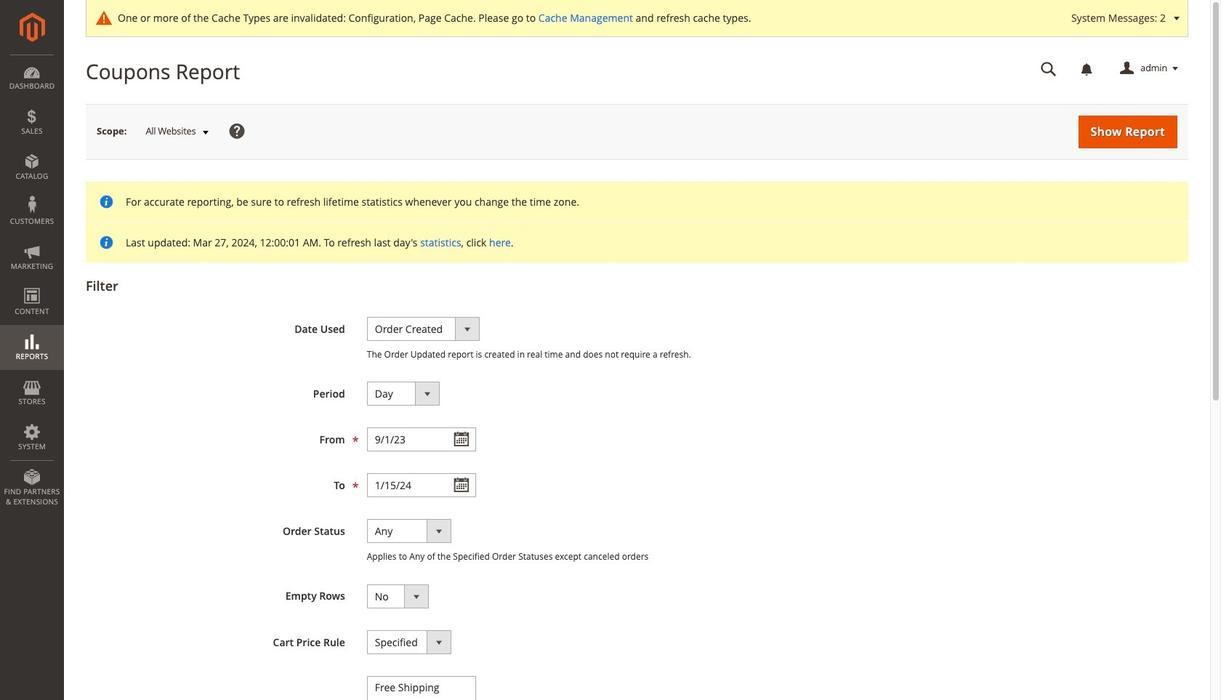 Task type: vqa. For each thing, say whether or not it's contained in the screenshot.
text box
yes



Task type: locate. For each thing, give the bounding box(es) containing it.
None text field
[[1031, 56, 1067, 81], [367, 428, 476, 452], [1031, 56, 1067, 81], [367, 428, 476, 452]]

menu bar
[[0, 55, 64, 514]]

magento admin panel image
[[19, 12, 45, 42]]

None text field
[[367, 474, 476, 498]]



